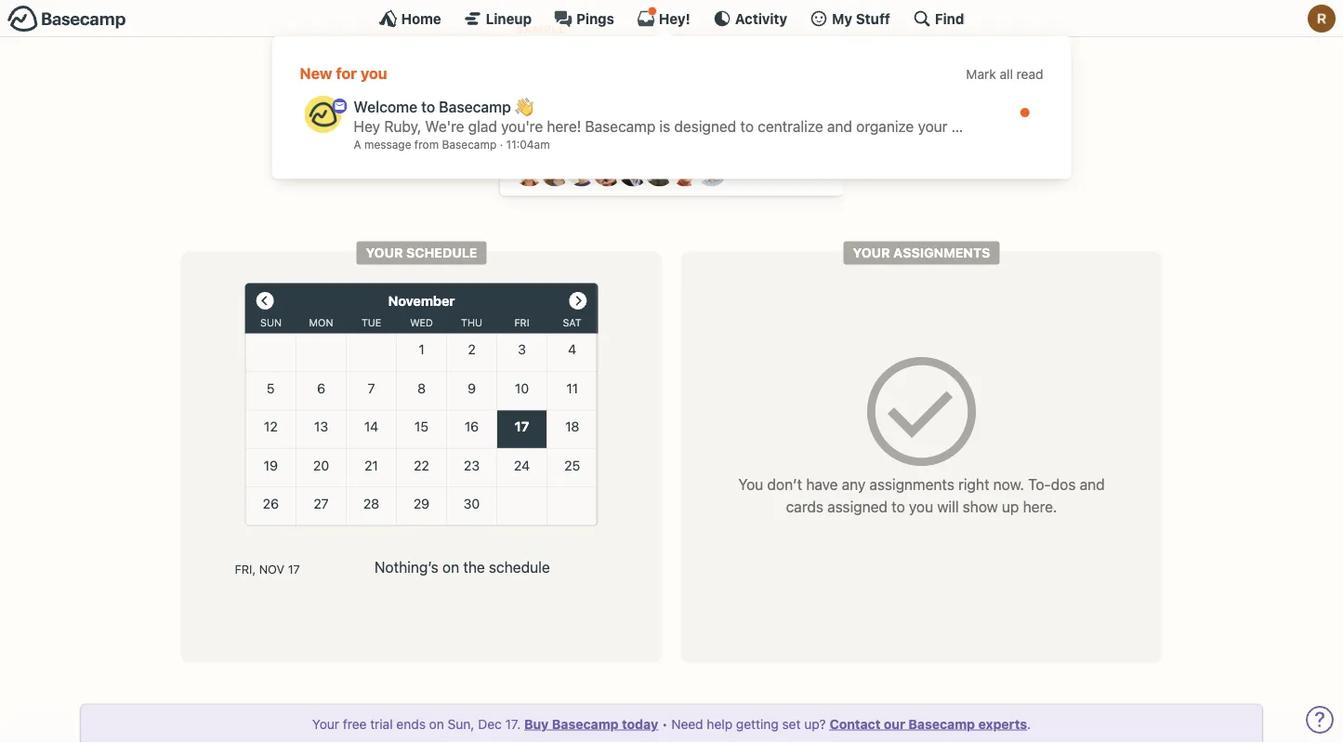 Task type: describe. For each thing, give the bounding box(es) containing it.
your for your schedule
[[366, 245, 403, 261]]

home
[[401, 10, 441, 27]]

called
[[769, 83, 809, 101]]

basecamp inside 👋 this is a sample project to showcase how we use basecamp to make a podcast called rework. take a look around and explore!
[[567, 83, 638, 101]]

basecamp image
[[305, 96, 342, 133]]

your for your assignments
[[853, 245, 891, 261]]

stuff
[[856, 10, 891, 27]]

from
[[415, 138, 439, 151]]

tue
[[362, 317, 381, 328]]

assignments
[[870, 475, 955, 493]]

the
[[463, 558, 485, 576]]

ends
[[397, 716, 426, 731]]

•
[[662, 716, 668, 731]]

activity link
[[713, 9, 788, 28]]

a message from basecamp 11:04am
[[354, 138, 550, 151]]

sample
[[594, 64, 642, 81]]

any
[[842, 475, 866, 493]]

sun,
[[448, 716, 475, 731]]

👋 inside 👋 this is a sample project to showcase how we use basecamp to make a podcast called rework. take a look around and explore!
[[516, 64, 531, 81]]

victor cooper image
[[697, 157, 727, 187]]

fri, nov 17
[[235, 562, 300, 576]]

you
[[739, 475, 764, 493]]

basecamp right our
[[909, 716, 976, 731]]

hey!
[[659, 10, 691, 27]]

0 horizontal spatial your
[[312, 716, 339, 731]]

free
[[343, 716, 367, 731]]

our
[[884, 716, 906, 731]]

sample
[[516, 22, 566, 36]]

show
[[963, 498, 999, 515]]

project
[[646, 64, 694, 81]]

getting
[[736, 716, 779, 731]]

explore!
[[745, 102, 799, 120]]

hey! button
[[637, 7, 691, 28]]

a
[[354, 138, 361, 151]]

main element
[[0, 0, 1344, 179]]

new
[[300, 64, 332, 82]]

have
[[807, 475, 838, 493]]

find
[[935, 10, 965, 27]]

to inside main element
[[421, 98, 435, 116]]

today
[[622, 716, 659, 731]]

👋 inside main element
[[515, 98, 530, 116]]

17
[[288, 562, 300, 576]]

my
[[832, 10, 853, 27]]

jared davis image
[[567, 157, 597, 187]]

mark all read button
[[967, 65, 1044, 84]]

0 vertical spatial on
[[443, 558, 460, 576]]

all
[[1000, 66, 1013, 82]]

you don't have any assignments right now. to‑dos and cards assigned to you will show up here.
[[739, 475, 1105, 515]]

schedule
[[489, 558, 550, 576]]

switch accounts image
[[7, 5, 126, 33]]

podcast
[[711, 83, 766, 101]]

set
[[783, 716, 801, 731]]

experts
[[979, 716, 1028, 731]]

to up look
[[642, 83, 655, 101]]

showcase
[[715, 64, 782, 81]]

11:04am
[[506, 138, 550, 151]]

josh fiske image
[[619, 157, 649, 187]]

activity
[[735, 10, 788, 27]]

how
[[786, 64, 814, 81]]

you inside main element
[[361, 64, 387, 82]]

0 vertical spatial a
[[582, 64, 590, 81]]

lineup
[[486, 10, 532, 27]]

to‑dos
[[1029, 475, 1076, 493]]

contact our basecamp experts link
[[830, 716, 1028, 731]]



Task type: vqa. For each thing, say whether or not it's contained in the screenshot.
Dec
yes



Task type: locate. For each thing, give the bounding box(es) containing it.
mon
[[309, 317, 333, 328]]

for
[[336, 64, 357, 82]]

you right for
[[361, 64, 387, 82]]

👋 up we
[[516, 64, 531, 81]]

thu
[[461, 317, 483, 328]]

and right to‑dos
[[1080, 475, 1105, 493]]

is
[[567, 64, 578, 81]]

nov
[[259, 562, 285, 576]]

nothing's on the schedule
[[375, 558, 550, 576]]

will
[[938, 498, 959, 515]]

schedule
[[406, 245, 478, 261]]

basecamp right the "from"
[[442, 138, 497, 151]]

read
[[1017, 66, 1044, 82]]

1 vertical spatial a
[[699, 83, 707, 101]]

my stuff
[[832, 10, 891, 27]]

rework.
[[516, 102, 582, 120]]

this
[[535, 64, 563, 81]]

you down assignments
[[909, 498, 934, 515]]

on left sun,
[[429, 716, 444, 731]]

steve marsh image
[[671, 157, 701, 187]]

1 vertical spatial on
[[429, 716, 444, 731]]

now.
[[994, 475, 1025, 493]]

👋 left use
[[515, 98, 530, 116]]

mark
[[967, 66, 997, 82]]

november
[[388, 293, 455, 309]]

right
[[959, 475, 990, 493]]

buy basecamp today link
[[524, 716, 659, 731]]

your left schedule
[[366, 245, 403, 261]]

and inside you don't have any assignments right now. to‑dos and cards assigned to you will show up here.
[[1080, 475, 1105, 493]]

nothing's
[[375, 558, 439, 576]]

and down podcast
[[716, 102, 741, 120]]

your schedule
[[366, 245, 478, 261]]

to
[[698, 64, 711, 81], [642, 83, 655, 101], [421, 98, 435, 116], [892, 498, 905, 515]]

find button
[[913, 9, 965, 28]]

onboarding image
[[332, 98, 347, 113]]

a up around
[[699, 83, 707, 101]]

your left free
[[312, 716, 339, 731]]

dec
[[478, 716, 502, 731]]

you inside you don't have any assignments right now. to‑dos and cards assigned to you will show up here.
[[909, 498, 934, 515]]

basecamp
[[567, 83, 638, 101], [439, 98, 511, 116], [442, 138, 497, 151], [552, 716, 619, 731], [909, 716, 976, 731]]

your free trial ends on sun, dec 17. buy basecamp today • need help getting set up? contact our basecamp experts .
[[312, 716, 1031, 731]]

1 vertical spatial and
[[1080, 475, 1105, 493]]

take
[[586, 102, 617, 120]]

and inside 👋 this is a sample project to showcase how we use basecamp to make a podcast called rework. take a look around and explore!
[[716, 102, 741, 120]]

1 vertical spatial you
[[909, 498, 934, 515]]

basecamp up a message from basecamp 11:04am
[[439, 98, 511, 116]]

basecamp right buy
[[552, 716, 619, 731]]

buy
[[524, 716, 549, 731]]

new for you
[[300, 64, 387, 82]]

ruby image
[[1308, 5, 1336, 33]]

1 horizontal spatial you
[[909, 498, 934, 515]]

1 vertical spatial 👋
[[515, 98, 530, 116]]

a left look
[[621, 102, 629, 120]]

0 vertical spatial and
[[716, 102, 741, 120]]

sat
[[563, 317, 582, 328]]

jennifer young image
[[593, 157, 623, 187]]

don't
[[768, 475, 803, 493]]

1 horizontal spatial and
[[1080, 475, 1105, 493]]

mark all read
[[967, 66, 1044, 82]]

👋 this is a sample project to showcase how we use basecamp to make a podcast called rework. take a look around and explore!
[[516, 64, 814, 120]]

1 horizontal spatial a
[[621, 102, 629, 120]]

nicole katz image
[[645, 157, 675, 187]]

1 horizontal spatial your
[[366, 245, 403, 261]]

0 horizontal spatial and
[[716, 102, 741, 120]]

assignments
[[894, 245, 991, 261]]

pings button
[[554, 9, 615, 28]]

0 horizontal spatial a
[[582, 64, 590, 81]]

your
[[366, 245, 403, 261], [853, 245, 891, 261], [312, 716, 339, 731]]

basecamp up take
[[567, 83, 638, 101]]

2 horizontal spatial a
[[699, 83, 707, 101]]

annie bryan image
[[515, 157, 544, 187]]

fri
[[515, 317, 530, 328]]

up
[[1002, 498, 1020, 515]]

.
[[1028, 716, 1031, 731]]

to right project
[[698, 64, 711, 81]]

we
[[516, 83, 535, 101]]

and
[[716, 102, 741, 120], [1080, 475, 1105, 493]]

2 vertical spatial a
[[621, 102, 629, 120]]

a right is
[[582, 64, 590, 81]]

welcome to basecamp 👋
[[354, 98, 530, 116]]

assigned
[[828, 498, 888, 515]]

trial
[[370, 716, 393, 731]]

0 vertical spatial 👋
[[516, 64, 531, 81]]

your assignments
[[853, 245, 991, 261]]

cards
[[786, 498, 824, 515]]

fri,
[[235, 562, 256, 576]]

wed
[[410, 317, 433, 328]]

make
[[659, 83, 695, 101]]

a
[[582, 64, 590, 81], [699, 83, 707, 101], [621, 102, 629, 120]]

0 horizontal spatial you
[[361, 64, 387, 82]]

contact
[[830, 716, 881, 731]]

up?
[[805, 716, 826, 731]]

to down assignments
[[892, 498, 905, 515]]

your left assignments
[[853, 245, 891, 261]]

my stuff button
[[810, 9, 891, 28]]

on
[[443, 558, 460, 576], [429, 716, 444, 731]]

on left the
[[443, 558, 460, 576]]

0 vertical spatial you
[[361, 64, 387, 82]]

to up the "from"
[[421, 98, 435, 116]]

lineup link
[[464, 9, 532, 28]]

pings
[[577, 10, 615, 27]]

2 horizontal spatial your
[[853, 245, 891, 261]]

cheryl walters image
[[541, 157, 571, 187]]

here.
[[1023, 498, 1058, 515]]

help
[[707, 716, 733, 731]]

👋
[[516, 64, 531, 81], [515, 98, 530, 116]]

welcome
[[354, 98, 418, 116]]

17.
[[505, 716, 521, 731]]

home link
[[379, 9, 441, 28]]

11:04am element
[[506, 138, 550, 151]]

sun
[[260, 317, 282, 328]]

to inside you don't have any assignments right now. to‑dos and cards assigned to you will show up here.
[[892, 498, 905, 515]]

message
[[364, 138, 411, 151]]

need
[[672, 716, 704, 731]]

use
[[539, 83, 563, 101]]

around
[[665, 102, 712, 120]]

look
[[633, 102, 661, 120]]



